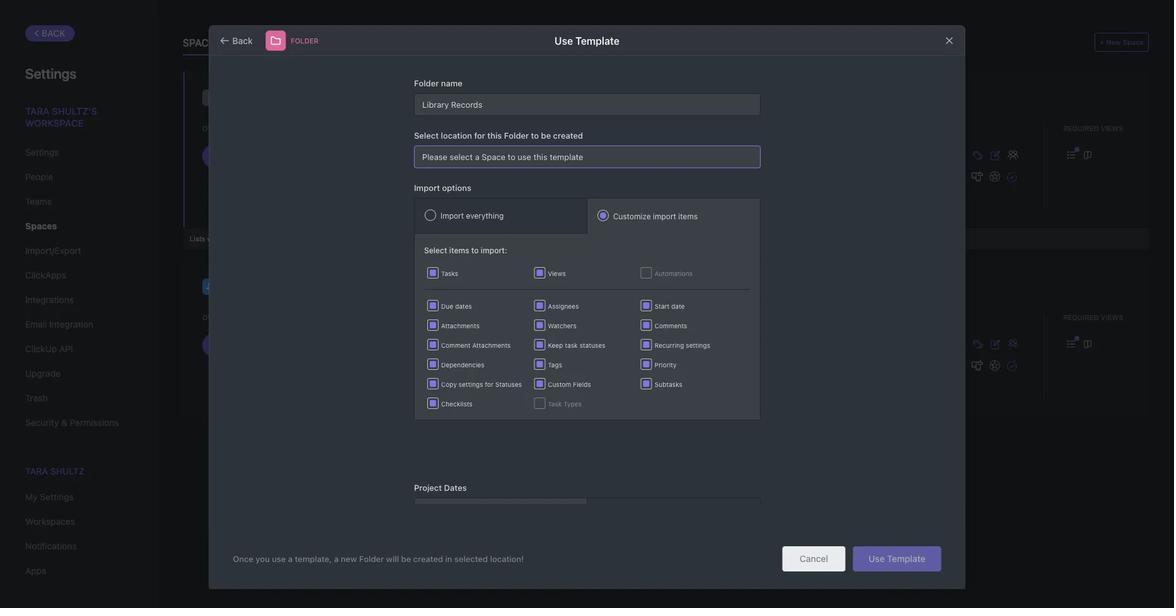 Task type: locate. For each thing, give the bounding box(es) containing it.
recurring
[[655, 342, 684, 349]]

copy settings for statuses
[[441, 381, 522, 388]]

2 required from the top
[[1064, 313, 1099, 322]]

spaces inside settings element
[[25, 221, 57, 231]]

1 tara from the top
[[25, 105, 49, 116]]

import left options
[[414, 183, 440, 192]]

0 horizontal spatial be
[[401, 554, 411, 564]]

location!
[[490, 554, 524, 564]]

tara for tara shultz
[[25, 466, 48, 477]]

settings down back 'link'
[[25, 65, 77, 81]]

use
[[518, 152, 531, 162], [272, 554, 286, 564]]

teams link
[[25, 191, 132, 212]]

0 vertical spatial for
[[474, 131, 485, 140]]

2 horizontal spatial a
[[475, 152, 479, 162]]

tara
[[25, 105, 49, 116], [25, 466, 48, 477]]

be right will
[[401, 554, 411, 564]]

0 horizontal spatial in
[[445, 554, 452, 564]]

settings
[[686, 342, 710, 349], [459, 381, 483, 388]]

lists
[[190, 235, 205, 243]]

in left selected
[[445, 554, 452, 564]]

spaces for spaces
[[25, 221, 57, 231]]

1 vertical spatial be
[[401, 554, 411, 564]]

select
[[450, 152, 473, 162]]

settings up people
[[25, 147, 59, 158]]

items
[[678, 212, 698, 221], [449, 246, 469, 255]]

archived
[[256, 37, 307, 49]]

attachments down dates
[[441, 322, 479, 329]]

customize
[[613, 212, 651, 221]]

1 horizontal spatial use template
[[869, 554, 926, 564]]

complete
[[618, 152, 650, 159], [663, 342, 695, 348]]

items right import
[[678, 212, 698, 221]]

this left "template"
[[533, 152, 547, 162]]

1 horizontal spatial settings
[[686, 342, 710, 349]]

for left statuses
[[485, 381, 493, 388]]

a inside dropdown button
[[475, 152, 479, 162]]

0 vertical spatial use
[[518, 152, 531, 162]]

customize import items
[[613, 212, 698, 221]]

template
[[550, 152, 583, 162]]

clickup api link
[[25, 339, 132, 360]]

back button
[[215, 31, 260, 51]]

1 vertical spatial use
[[272, 554, 286, 564]]

once
[[233, 554, 253, 564]]

to
[[531, 131, 539, 140], [508, 152, 515, 162], [594, 152, 603, 159], [471, 246, 479, 255], [594, 342, 603, 348]]

clickapps link
[[25, 265, 132, 286]]

1 horizontal spatial spaces
[[183, 37, 221, 49]]

0 vertical spatial created
[[553, 131, 583, 140]]

folder up please select a space to use this template
[[504, 131, 529, 140]]

0 horizontal spatial items
[[449, 246, 469, 255]]

do for complete
[[604, 152, 613, 159]]

space down select location for this folder to be created
[[482, 152, 505, 162]]

1 vertical spatial in
[[445, 554, 452, 564]]

this up please select a space to use this template
[[487, 131, 502, 140]]

checklists
[[441, 400, 472, 408]]

select for select items to import:
[[424, 246, 447, 255]]

0 vertical spatial this
[[487, 131, 502, 140]]

import everything
[[440, 212, 504, 220]]

owner
[[202, 124, 229, 132], [202, 313, 229, 322]]

new
[[341, 554, 357, 564]]

do right "template"
[[604, 152, 613, 159]]

1 vertical spatial created
[[413, 554, 443, 564]]

integration
[[49, 319, 93, 330]]

tara shultz
[[25, 466, 85, 477]]

select up please
[[414, 131, 439, 140]]

1 do from the top
[[604, 152, 613, 159]]

1 vertical spatial required views
[[1064, 313, 1124, 322]]

spaces
[[183, 37, 221, 49], [309, 37, 347, 49], [25, 221, 57, 231]]

notifications
[[25, 541, 77, 552]]

views
[[548, 270, 566, 277]]

settings right 'my'
[[40, 492, 74, 503]]

be
[[541, 131, 551, 140], [401, 554, 411, 564]]

1 horizontal spatial import
[[440, 212, 464, 220]]

2 do from the top
[[604, 342, 613, 348]]

0 vertical spatial owner
[[202, 124, 229, 132]]

0 horizontal spatial import
[[414, 183, 440, 192]]

0 vertical spatial attachments
[[441, 322, 479, 329]]

space right new
[[1123, 38, 1144, 46]]

import options
[[414, 183, 471, 192]]

2 owner from the top
[[202, 313, 229, 322]]

new
[[1107, 38, 1121, 46]]

complete down 'comments'
[[663, 342, 695, 348]]

tara inside tara shultz's workspace
[[25, 105, 49, 116]]

use
[[555, 35, 573, 47], [869, 554, 885, 564]]

upgrade link
[[25, 363, 132, 385]]

apps
[[25, 566, 46, 576]]

to up please select a space to use this template
[[531, 131, 539, 140]]

dates
[[444, 483, 467, 492]]

2 tara from the top
[[25, 466, 48, 477]]

a
[[475, 152, 479, 162], [288, 554, 293, 564], [334, 554, 339, 564]]

use right you
[[272, 554, 286, 564]]

user group image
[[207, 283, 215, 290]]

settings right the recurring
[[686, 342, 710, 349]]

1 horizontal spatial this
[[533, 152, 547, 162]]

folder right back
[[291, 37, 319, 45]]

start date
[[655, 303, 685, 310]]

for for location
[[474, 131, 485, 140]]

workspaces
[[25, 517, 75, 527]]

0 vertical spatial complete
[[618, 152, 650, 159]]

1 vertical spatial required
[[1064, 313, 1099, 322]]

1 horizontal spatial be
[[541, 131, 551, 140]]

items up tasks
[[449, 246, 469, 255]]

1 vertical spatial tara
[[25, 466, 48, 477]]

options
[[442, 183, 471, 192]]

use down select location for this folder to be created
[[518, 152, 531, 162]]

1 horizontal spatial use
[[869, 554, 885, 564]]

0 vertical spatial settings
[[686, 342, 710, 349]]

created right will
[[413, 554, 443, 564]]

0 vertical spatial do
[[604, 152, 613, 159]]

1 vertical spatial this
[[533, 152, 547, 162]]

shultz's
[[52, 105, 97, 116]]

0 vertical spatial import
[[414, 183, 440, 192]]

do for in
[[604, 342, 613, 348]]

1 vertical spatial complete
[[663, 342, 695, 348]]

created up "template"
[[553, 131, 583, 140]]

2 views from the top
[[1101, 313, 1124, 322]]

my settings
[[25, 492, 74, 503]]

do left progress
[[604, 342, 613, 348]]

spaces link
[[25, 216, 132, 237]]

settings down dependencies
[[459, 381, 483, 388]]

assignees
[[548, 303, 579, 310]]

0 vertical spatial use
[[555, 35, 573, 47]]

selected
[[455, 554, 488, 564]]

0 horizontal spatial use template
[[555, 35, 620, 47]]

0 vertical spatial in
[[618, 342, 624, 348]]

0 vertical spatial select
[[414, 131, 439, 140]]

spaces right archived on the top left of the page
[[309, 37, 347, 49]]

a left template,
[[288, 554, 293, 564]]

comments
[[655, 322, 687, 329]]

0 vertical spatial template
[[576, 35, 620, 47]]

0 vertical spatial views
[[1101, 124, 1124, 132]]

in left progress
[[618, 342, 624, 348]]

spaces down teams
[[25, 221, 57, 231]]

a right select at the top left of page
[[475, 152, 479, 162]]

be up "template"
[[541, 131, 551, 140]]

spaces for spaces (2)
[[183, 37, 221, 49]]

select up tasks
[[424, 246, 447, 255]]

clickup api
[[25, 344, 73, 354]]

0 vertical spatial settings
[[25, 65, 77, 81]]

2 vertical spatial settings
[[40, 492, 74, 503]]

to right task on the left bottom of page
[[594, 342, 603, 348]]

1 vertical spatial space
[[482, 152, 505, 162]]

fields
[[573, 381, 591, 388]]

1 horizontal spatial use
[[518, 152, 531, 162]]

views
[[1101, 124, 1124, 132], [1101, 313, 1124, 322]]

0 horizontal spatial this
[[487, 131, 502, 140]]

1 horizontal spatial items
[[678, 212, 698, 221]]

progress
[[626, 342, 658, 348]]

clickup
[[25, 344, 57, 354]]

1 horizontal spatial created
[[553, 131, 583, 140]]

1 vertical spatial settings
[[459, 381, 483, 388]]

0 horizontal spatial settings
[[459, 381, 483, 388]]

tara up workspace
[[25, 105, 49, 116]]

0 horizontal spatial space
[[482, 152, 505, 162]]

1 views from the top
[[1101, 124, 1124, 132]]

lists with different statuses:
[[190, 235, 284, 243]]

a left new
[[334, 554, 339, 564]]

0 horizontal spatial a
[[288, 554, 293, 564]]

0 vertical spatial space
[[1123, 38, 1144, 46]]

cancel
[[800, 554, 829, 564]]

trash link
[[25, 388, 132, 409]]

this
[[487, 131, 502, 140], [533, 152, 547, 162]]

select for select location for this folder to be created
[[414, 131, 439, 140]]

0 vertical spatial items
[[678, 212, 698, 221]]

attachments up dependencies
[[472, 342, 511, 349]]

to down select location for this folder to be created
[[508, 152, 515, 162]]

attachments
[[441, 322, 479, 329], [472, 342, 511, 349]]

in
[[618, 342, 624, 348], [445, 554, 452, 564]]

keep task statuses
[[548, 342, 605, 349]]

0 vertical spatial required
[[1064, 124, 1099, 132]]

1 vertical spatial template
[[888, 554, 926, 564]]

priority
[[655, 361, 676, 369]]

1 vertical spatial import
[[440, 212, 464, 220]]

complete up customize
[[618, 152, 650, 159]]

tasks
[[441, 270, 458, 277]]

folder left "name"
[[414, 78, 439, 88]]

required views
[[1064, 124, 1124, 132], [1064, 313, 1124, 322]]

template,
[[295, 554, 332, 564]]

tara up 'my'
[[25, 466, 48, 477]]

1 vertical spatial owner
[[202, 313, 229, 322]]

custom fields
[[548, 381, 591, 388]]

1 horizontal spatial space
[[1123, 38, 1144, 46]]

required
[[1064, 124, 1099, 132], [1064, 313, 1099, 322]]

1 vertical spatial views
[[1101, 313, 1124, 322]]

spaces left (2)
[[183, 37, 221, 49]]

please select a space to use this template button
[[414, 146, 761, 168]]

use template
[[555, 35, 620, 47], [869, 554, 926, 564]]

task types
[[548, 400, 582, 408]]

import down options
[[440, 212, 464, 220]]

1 vertical spatial do
[[604, 342, 613, 348]]

1 vertical spatial select
[[424, 246, 447, 255]]

0 vertical spatial required views
[[1064, 124, 1124, 132]]

1 vertical spatial for
[[485, 381, 493, 388]]

0 vertical spatial tara
[[25, 105, 49, 116]]

0 horizontal spatial complete
[[618, 152, 650, 159]]

import/export
[[25, 246, 81, 256]]

email
[[25, 319, 47, 330]]

0 horizontal spatial spaces
[[25, 221, 57, 231]]

2 horizontal spatial spaces
[[309, 37, 347, 49]]

for right location
[[474, 131, 485, 140]]



Task type: vqa. For each thing, say whether or not it's contained in the screenshot.
bottom Space
yes



Task type: describe. For each thing, give the bounding box(es) containing it.
0 horizontal spatial use
[[272, 554, 286, 564]]

to left import:
[[471, 246, 479, 255]]

0 horizontal spatial use
[[555, 35, 573, 47]]

import/export link
[[25, 240, 132, 262]]

import:
[[481, 246, 507, 255]]

workspaces link
[[25, 511, 132, 533]]

start
[[655, 303, 669, 310]]

1 horizontal spatial in
[[618, 342, 624, 348]]

with
[[207, 235, 221, 243]]

integrations link
[[25, 289, 132, 311]]

for for settings
[[485, 381, 493, 388]]

task
[[548, 400, 562, 408]]

you
[[256, 554, 270, 564]]

once you use a template, a new folder will be created in selected location!
[[233, 554, 524, 564]]

custom
[[548, 381, 571, 388]]

due dates
[[441, 303, 472, 310]]

dependencies
[[441, 361, 484, 369]]

back
[[42, 28, 65, 38]]

this inside dropdown button
[[533, 152, 547, 162]]

import for import everything
[[440, 212, 464, 220]]

subtasks
[[655, 381, 682, 388]]

spaces (2)
[[183, 37, 237, 49]]

recurring settings
[[655, 342, 710, 349]]

statuses:
[[253, 235, 284, 243]]

to do complete
[[594, 152, 650, 159]]

comment attachments
[[441, 342, 511, 349]]

space inside the please select a space to use this template dropdown button
[[482, 152, 505, 162]]

settings for copy
[[459, 381, 483, 388]]

import
[[653, 212, 676, 221]]

please
[[422, 152, 447, 162]]

comment
[[441, 342, 470, 349]]

statuses
[[580, 342, 605, 349]]

to right "template"
[[594, 152, 603, 159]]

Bookkeeping Firm text field
[[414, 93, 761, 116]]

email integration link
[[25, 314, 132, 335]]

import for import options
[[414, 183, 440, 192]]

people link
[[25, 166, 132, 188]]

1 vertical spatial use
[[869, 554, 885, 564]]

1 horizontal spatial complete
[[663, 342, 695, 348]]

upgrade
[[25, 369, 61, 379]]

1 vertical spatial use template
[[869, 554, 926, 564]]

project
[[414, 483, 442, 492]]

archived spaces
[[256, 37, 350, 49]]

copy
[[441, 381, 457, 388]]

different
[[223, 235, 251, 243]]

folder left will
[[359, 554, 384, 564]]

workspace
[[25, 118, 83, 129]]

folder name
[[414, 78, 462, 88]]

settings element
[[0, 0, 158, 608]]

due
[[441, 303, 453, 310]]

will
[[386, 554, 399, 564]]

security & permissions link
[[25, 412, 132, 434]]

&
[[61, 418, 67, 428]]

select items to import:
[[424, 246, 507, 255]]

security & permissions
[[25, 418, 119, 428]]

1 vertical spatial items
[[449, 246, 469, 255]]

0 vertical spatial be
[[541, 131, 551, 140]]

1 required from the top
[[1064, 124, 1099, 132]]

tara shultz's workspace
[[25, 105, 97, 129]]

email integration
[[25, 319, 93, 330]]

please select a space to use this template
[[422, 152, 583, 162]]

apps link
[[25, 561, 132, 582]]

0 horizontal spatial template
[[576, 35, 620, 47]]

security
[[25, 418, 59, 428]]

1 horizontal spatial template
[[888, 554, 926, 564]]

tara for tara shultz's workspace
[[25, 105, 49, 116]]

1 horizontal spatial a
[[334, 554, 339, 564]]

teams
[[25, 196, 52, 207]]

to inside dropdown button
[[508, 152, 515, 162]]

keep
[[548, 342, 563, 349]]

my settings link
[[25, 487, 132, 508]]

settings for recurring
[[686, 342, 710, 349]]

+
[[1100, 38, 1105, 46]]

date
[[671, 303, 685, 310]]

1 owner from the top
[[202, 124, 229, 132]]

2 required views from the top
[[1064, 313, 1124, 322]]

watchers
[[548, 322, 576, 329]]

select location for this folder to be created
[[414, 131, 583, 140]]

to do in progress complete
[[594, 342, 695, 348]]

project dates
[[414, 483, 467, 492]]

everything
[[466, 212, 504, 220]]

0 horizontal spatial created
[[413, 554, 443, 564]]

(2)
[[224, 37, 237, 49]]

shultz
[[50, 466, 85, 477]]

name
[[441, 78, 462, 88]]

location
[[441, 131, 472, 140]]

+ new space
[[1100, 38, 1144, 46]]

people
[[25, 172, 53, 182]]

my
[[25, 492, 38, 503]]

0 vertical spatial use template
[[555, 35, 620, 47]]

permissions
[[70, 418, 119, 428]]

back
[[232, 35, 253, 46]]

1 required views from the top
[[1064, 124, 1124, 132]]

1 vertical spatial settings
[[25, 147, 59, 158]]

1 vertical spatial attachments
[[472, 342, 511, 349]]

dates
[[455, 303, 472, 310]]

notifications link
[[25, 536, 132, 557]]

use inside the please select a space to use this template dropdown button
[[518, 152, 531, 162]]



